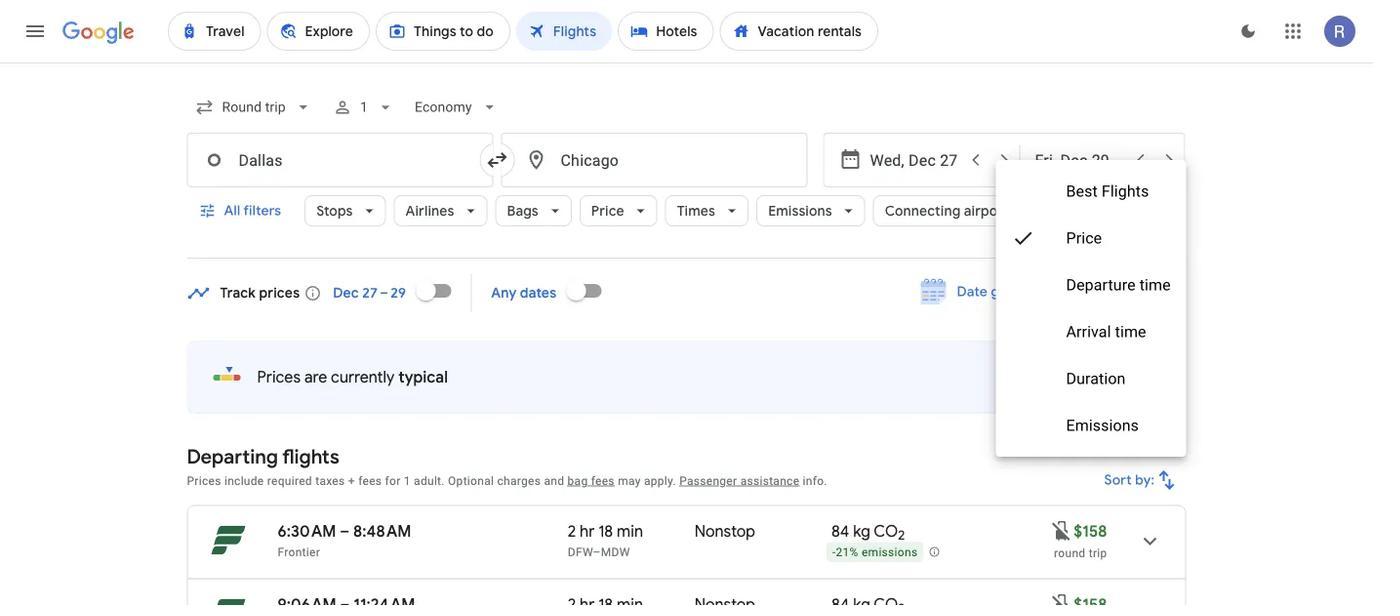 Task type: locate. For each thing, give the bounding box(es) containing it.
1 vertical spatial prices
[[187, 474, 221, 488]]

bag
[[568, 474, 588, 488]]

duration
[[1069, 202, 1125, 220], [1066, 369, 1126, 388]]

emissions
[[768, 202, 832, 220], [1066, 416, 1139, 435]]

– inside 2 hr 18 min dfw – mdw
[[593, 545, 601, 559]]

1 horizontal spatial prices
[[257, 367, 301, 387]]

Departure text field
[[870, 134, 960, 186]]

departing
[[187, 444, 278, 469]]

0 vertical spatial prices
[[257, 367, 301, 387]]

1 inside departing flights main content
[[404, 474, 411, 488]]

charges
[[497, 474, 541, 488]]

0 vertical spatial duration
[[1069, 202, 1125, 220]]

price
[[591, 202, 624, 220], [1066, 229, 1102, 247], [1092, 283, 1126, 301]]

2
[[568, 521, 576, 541], [898, 527, 905, 544]]

1 total duration 2 hr 18 min. element from the top
[[568, 521, 695, 544]]

1 vertical spatial time
[[1115, 323, 1146, 341]]

0 horizontal spatial 1
[[360, 99, 368, 115]]

2 up emissions at the right bottom of the page
[[898, 527, 905, 544]]

time for departure time
[[1139, 276, 1171, 294]]

emissions
[[862, 546, 918, 559]]

swap origin and destination. image
[[486, 148, 509, 172]]

1 horizontal spatial emissions
[[1066, 416, 1139, 435]]

1 vertical spatial nonstop flight. element
[[695, 595, 755, 606]]

0 vertical spatial price
[[591, 202, 624, 220]]

158 US dollars text field
[[1074, 594, 1107, 606]]

kg
[[853, 521, 870, 541]]

1 vertical spatial price
[[1066, 229, 1102, 247]]

2 left hr
[[568, 521, 576, 541]]

2 inside 2 hr 18 min dfw – mdw
[[568, 521, 576, 541]]

prices are currently typical
[[257, 367, 448, 387]]

prices left are
[[257, 367, 301, 387]]

bag fees button
[[568, 474, 615, 488]]

loading results progress bar
[[0, 62, 1373, 66]]

nonstop flight. element down nonstop
[[695, 595, 755, 606]]

0 horizontal spatial –
[[340, 521, 350, 541]]

mdw
[[601, 545, 630, 559]]

nonstop flight. element containing nonstop
[[695, 521, 755, 544]]

fees right bag
[[591, 474, 615, 488]]

emissions down the history
[[1066, 416, 1139, 435]]

– down 18
[[593, 545, 601, 559]]

time down price graph at top right
[[1115, 323, 1146, 341]]

– left 8:48 am
[[340, 521, 350, 541]]

dfw
[[568, 545, 593, 559]]

1 horizontal spatial 1
[[404, 474, 411, 488]]

time for arrival time
[[1115, 323, 1146, 341]]

frontier
[[278, 545, 320, 559]]

2 hr 18 min dfw – mdw
[[568, 521, 643, 559]]

1 horizontal spatial fees
[[591, 474, 615, 488]]

0 vertical spatial nonstop flight. element
[[695, 521, 755, 544]]

change appearance image
[[1225, 8, 1272, 55]]

-21% emissions
[[832, 546, 918, 559]]

0 vertical spatial –
[[340, 521, 350, 541]]

bags button
[[495, 187, 572, 234]]

1 inside "popup button"
[[360, 99, 368, 115]]

–
[[340, 521, 350, 541], [593, 545, 601, 559]]

duration down arrival
[[1066, 369, 1126, 388]]

total duration 2 hr 18 min. element
[[568, 521, 695, 544], [568, 595, 695, 606]]

0 vertical spatial this price for this flight doesn't include overhead bin access. if you need a carry-on bag, use the bags filter to update prices. image
[[1050, 519, 1074, 542]]

18
[[598, 521, 613, 541]]

1 vertical spatial duration
[[1066, 369, 1126, 388]]

sort by: button
[[1097, 457, 1186, 504]]

prices for prices include required taxes + fees for 1 adult. optional charges and bag fees may apply. passenger assistance
[[187, 474, 221, 488]]

this price for this flight doesn't include overhead bin access. if you need a carry-on bag, use the bags filter to update prices. image for 158 us dollars text field
[[1050, 592, 1074, 606]]

best
[[1066, 182, 1098, 201]]

1 button
[[325, 84, 403, 131]]

1 horizontal spatial 2
[[898, 527, 905, 544]]

this price for this flight doesn't include overhead bin access. if you need a carry-on bag, use the bags filter to update prices. image down round
[[1050, 592, 1074, 606]]

1 horizontal spatial –
[[593, 545, 601, 559]]

1 vertical spatial –
[[593, 545, 601, 559]]

1 vertical spatial emissions
[[1066, 416, 1139, 435]]

total duration 2 hr 18 min. element up mdw
[[568, 521, 695, 544]]

apply.
[[644, 474, 676, 488]]

None field
[[187, 90, 321, 125], [407, 90, 507, 125], [187, 90, 321, 125], [407, 90, 507, 125]]

emissions right times popup button at the top
[[768, 202, 832, 220]]

sort
[[1105, 471, 1132, 489]]

time right departure
[[1139, 276, 1171, 294]]

leaves dallas/fort worth international airport at 9:06 am on wednesday, december 27 and arrives at chicago midway international airport at 11:24 am on wednesday, december 27. element
[[278, 594, 415, 606]]

2 inside 84 kg co 2
[[898, 527, 905, 544]]

times
[[677, 202, 716, 220]]

this price for this flight doesn't include overhead bin access. if you need a carry-on bag, use the bags filter to update prices. image
[[1050, 519, 1074, 542], [1050, 592, 1074, 606]]

history
[[1077, 370, 1123, 387]]

price button
[[580, 187, 658, 234]]

find the best price region
[[187, 267, 1186, 325]]

this price for this flight doesn't include overhead bin access. if you need a carry-on bag, use the bags filter to update prices. image up round
[[1050, 519, 1074, 542]]

1 nonstop flight. element from the top
[[695, 521, 755, 544]]

2 this price for this flight doesn't include overhead bin access. if you need a carry-on bag, use the bags filter to update prices. image from the top
[[1050, 592, 1074, 606]]

price inside popup button
[[591, 202, 624, 220]]

none search field containing all filters
[[187, 84, 1186, 259]]

airlines button
[[394, 187, 488, 234]]

connecting airports button
[[873, 187, 1049, 234]]

emissions inside popup button
[[768, 202, 832, 220]]

this price for this flight doesn't include overhead bin access. if you need a carry-on bag, use the bags filter to update prices. image for $158 text box
[[1050, 519, 1074, 542]]

all filters button
[[187, 187, 297, 234]]

0 vertical spatial time
[[1139, 276, 1171, 294]]

stops
[[316, 202, 353, 220]]

nonstop flight. element
[[695, 521, 755, 544], [695, 595, 755, 606]]

track prices
[[220, 285, 300, 302]]

0 vertical spatial 1
[[360, 99, 368, 115]]

min
[[617, 521, 643, 541]]

total duration 2 hr 18 min. element containing 2 hr 18 min
[[568, 521, 695, 544]]

Arrival time: 8:48 AM. text field
[[353, 521, 411, 541]]

27 – 29
[[362, 285, 406, 302]]

view price history
[[1005, 370, 1123, 387]]

158 US dollars text field
[[1074, 521, 1107, 541]]

time
[[1139, 276, 1171, 294], [1115, 323, 1146, 341]]

fees right +
[[358, 474, 382, 488]]

None search field
[[187, 84, 1186, 259]]

total duration 2 hr 18 min. element down mdw
[[568, 595, 695, 606]]

prices down departing
[[187, 474, 221, 488]]

leaves dallas/fort worth international airport at 6:30 am on wednesday, december 27 and arrives at chicago midway international airport at 8:48 am on wednesday, december 27. element
[[278, 521, 411, 541]]

stops button
[[305, 187, 386, 234]]

view
[[1005, 370, 1037, 387]]

price graph
[[1092, 283, 1167, 301]]

arrival time
[[1066, 323, 1146, 341]]

1 this price for this flight doesn't include overhead bin access. if you need a carry-on bag, use the bags filter to update prices. image from the top
[[1050, 519, 1074, 542]]

1
[[360, 99, 368, 115], [404, 474, 411, 488]]

date grid
[[957, 283, 1017, 301]]

0 horizontal spatial fees
[[358, 474, 382, 488]]

fees
[[358, 474, 382, 488], [591, 474, 615, 488]]

1 vertical spatial 1
[[404, 474, 411, 488]]

may
[[618, 474, 641, 488]]

0 horizontal spatial emissions
[[768, 202, 832, 220]]

connecting airports
[[885, 202, 1016, 220]]

price
[[1040, 370, 1074, 387]]

nonstop flight. element down passenger assistance button
[[695, 521, 755, 544]]

duration button
[[1057, 195, 1158, 226]]

prices
[[257, 367, 301, 387], [187, 474, 221, 488]]

None text field
[[187, 133, 493, 187], [501, 133, 808, 187], [187, 133, 493, 187], [501, 133, 808, 187]]

duration down 'best flights' at top right
[[1069, 202, 1125, 220]]

select your sort order. menu
[[996, 160, 1186, 457]]

1 vertical spatial this price for this flight doesn't include overhead bin access. if you need a carry-on bag, use the bags filter to update prices. image
[[1050, 592, 1074, 606]]

price graph button
[[1042, 274, 1182, 309]]

0 vertical spatial emissions
[[768, 202, 832, 220]]

sort by:
[[1105, 471, 1155, 489]]

passenger
[[679, 474, 737, 488]]

1 vertical spatial total duration 2 hr 18 min. element
[[568, 595, 695, 606]]

2 vertical spatial price
[[1092, 283, 1126, 301]]

0 horizontal spatial prices
[[187, 474, 221, 488]]

0 vertical spatial total duration 2 hr 18 min. element
[[568, 521, 695, 544]]

price inside radio item
[[1066, 229, 1102, 247]]

0 horizontal spatial 2
[[568, 521, 576, 541]]



Task type: describe. For each thing, give the bounding box(es) containing it.
any
[[491, 285, 517, 302]]

connecting
[[885, 202, 961, 220]]

price inside button
[[1092, 283, 1126, 301]]

$158
[[1074, 521, 1107, 541]]

taxes
[[315, 474, 345, 488]]

best flights
[[1066, 182, 1149, 201]]

duration inside "select your sort order." menu
[[1066, 369, 1126, 388]]

dates
[[520, 285, 557, 302]]

include
[[224, 474, 264, 488]]

by:
[[1135, 471, 1155, 489]]

prices for prices are currently typical
[[257, 367, 301, 387]]

2 nonstop flight. element from the top
[[695, 595, 755, 606]]

dec
[[333, 285, 359, 302]]

departure
[[1066, 276, 1136, 294]]

nonstop
[[695, 521, 755, 541]]

2 total duration 2 hr 18 min. element from the top
[[568, 595, 695, 606]]

21%
[[836, 546, 859, 559]]

grid
[[991, 283, 1017, 301]]

airports
[[964, 202, 1016, 220]]

price radio item
[[996, 215, 1186, 262]]

for
[[385, 474, 401, 488]]

currently
[[331, 367, 395, 387]]

date
[[957, 283, 988, 301]]

Departure time: 6:30 AM. text field
[[278, 521, 336, 541]]

prices include required taxes + fees for 1 adult. optional charges and bag fees may apply. passenger assistance
[[187, 474, 800, 488]]

emissions inside "select your sort order." menu
[[1066, 416, 1139, 435]]

bags
[[507, 202, 539, 220]]

typical
[[398, 367, 448, 387]]

are
[[304, 367, 327, 387]]

flights
[[1102, 182, 1149, 201]]

any dates
[[491, 285, 557, 302]]

– inside 6:30 am – 8:48 am frontier
[[340, 521, 350, 541]]

8:48 am
[[353, 521, 411, 541]]

and
[[544, 474, 564, 488]]

flight details. leaves dallas/fort worth international airport at 6:30 am on wednesday, december 27 and arrives at chicago midway international airport at 8:48 am on wednesday, december 27. image
[[1127, 518, 1174, 565]]

2 fees from the left
[[591, 474, 615, 488]]

dec 27 – 29
[[333, 285, 406, 302]]

6:30 am
[[278, 521, 336, 541]]

filters
[[243, 202, 281, 220]]

required
[[267, 474, 312, 488]]

departing flights
[[187, 444, 339, 469]]

84
[[831, 521, 850, 541]]

round trip
[[1054, 546, 1107, 560]]

+
[[348, 474, 355, 488]]

departure time
[[1066, 276, 1171, 294]]

graph
[[1129, 283, 1167, 301]]

adult.
[[414, 474, 445, 488]]

Return text field
[[1035, 134, 1125, 186]]

arrival
[[1066, 323, 1111, 341]]

1 fees from the left
[[358, 474, 382, 488]]

-
[[832, 546, 836, 559]]

trip
[[1089, 546, 1107, 560]]

learn more about tracked prices image
[[304, 285, 321, 302]]

optional
[[448, 474, 494, 488]]

airlines
[[406, 202, 454, 220]]

main menu image
[[23, 20, 47, 43]]

times button
[[665, 187, 749, 234]]

Departure time: 9:06 AM. text field
[[278, 594, 337, 606]]

assistance
[[740, 474, 800, 488]]

prices
[[259, 285, 300, 302]]

all filters
[[224, 202, 281, 220]]

round
[[1054, 546, 1086, 560]]

co
[[874, 521, 898, 541]]

passenger assistance button
[[679, 474, 800, 488]]

track
[[220, 285, 256, 302]]

hr
[[580, 521, 595, 541]]

duration inside duration popup button
[[1069, 202, 1125, 220]]

84 kg co 2
[[831, 521, 905, 544]]

6:30 am – 8:48 am frontier
[[278, 521, 411, 559]]

Arrival time: 11:24 AM. text field
[[354, 594, 415, 606]]

flights
[[282, 444, 339, 469]]

date grid button
[[906, 274, 1033, 309]]

departing flights main content
[[187, 160, 1186, 606]]

all
[[224, 202, 240, 220]]

emissions button
[[757, 187, 865, 234]]



Task type: vqa. For each thing, say whether or not it's contained in the screenshot.
the bottommost in
no



